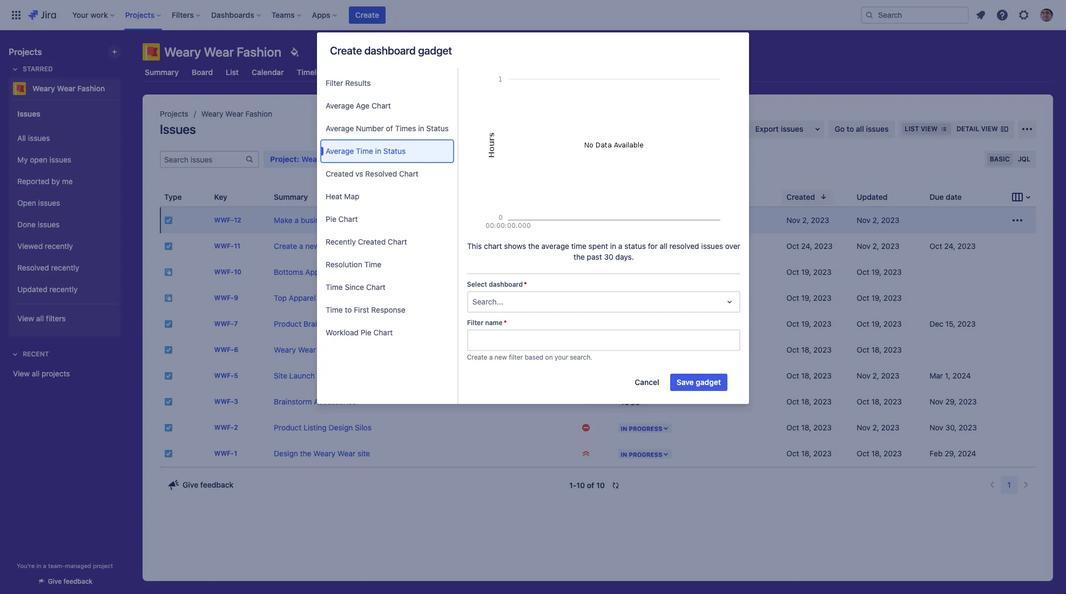 Task type: locate. For each thing, give the bounding box(es) containing it.
summary inside "button"
[[274, 192, 308, 201]]

1 vertical spatial status
[[383, 146, 406, 156]]

highest image for design the weary wear site
[[582, 449, 590, 458]]

1 horizontal spatial oct 24, 2023
[[930, 241, 976, 251]]

1 vertical spatial weary wear fashion link
[[201, 108, 272, 120]]

create a new athleisure top to go along with the turtleneck pillow sweater link
[[274, 241, 532, 251]]

search...
[[473, 297, 503, 306]]

2 vertical spatial fashion
[[246, 109, 272, 118]]

fashion
[[237, 44, 282, 59], [77, 84, 105, 93], [246, 109, 272, 118]]

9 wwf- from the top
[[214, 424, 234, 432]]

all right for
[[660, 241, 668, 251]]

create for create dashboard gadget
[[330, 44, 362, 57]]

0 vertical spatial feedback
[[200, 480, 234, 489]]

0 vertical spatial issues
[[17, 109, 40, 118]]

a right the make
[[295, 216, 299, 225]]

1 horizontal spatial new
[[495, 353, 507, 361]]

0 vertical spatial updated
[[857, 192, 888, 201]]

collapse starred projects image
[[9, 63, 22, 76]]

status right times
[[426, 124, 449, 133]]

4 wwf- from the top
[[214, 294, 234, 302]]

weary wear fashion
[[164, 44, 282, 59], [32, 84, 105, 93], [201, 109, 272, 118]]

1 task image from the top
[[164, 216, 173, 225]]

2 view from the left
[[981, 125, 998, 133]]

refresh image
[[612, 481, 620, 490]]

8 row from the top
[[160, 389, 1036, 415]]

0 horizontal spatial give feedback
[[48, 578, 93, 586]]

2 vertical spatial average
[[326, 146, 354, 156]]

task image
[[164, 216, 173, 225], [164, 320, 173, 328], [164, 346, 173, 354], [164, 449, 173, 458]]

1 average from the top
[[326, 101, 354, 110]]

to left "go"
[[371, 241, 378, 251]]

product brainstorm link
[[274, 319, 342, 328]]

2 vertical spatial recently
[[49, 284, 78, 294]]

resolved recently link
[[13, 257, 117, 279]]

1 horizontal spatial 10
[[577, 481, 585, 490]]

apparel up top apparel brainstorm link
[[305, 267, 332, 277]]

5 row from the top
[[160, 311, 1036, 337]]

site
[[274, 371, 287, 380]]

wwf- down key "button"
[[214, 216, 234, 224]]

1 vertical spatial highest image
[[582, 449, 590, 458]]

weary wear fashion down list link
[[201, 109, 272, 118]]

created left sorted in descending order image
[[787, 192, 815, 201]]

wwf- for design the weary wear site
[[214, 450, 234, 458]]

chart for workload pie chart
[[374, 328, 393, 337]]

proposal
[[334, 216, 364, 225]]

1 horizontal spatial give feedback button
[[161, 476, 240, 494]]

response
[[371, 305, 406, 314]]

status
[[426, 124, 449, 133], [383, 146, 406, 156]]

4 task image from the top
[[164, 424, 173, 432]]

give
[[183, 480, 198, 489], [48, 578, 62, 586]]

7 wwf- from the top
[[214, 372, 234, 380]]

created inside button
[[326, 169, 354, 178]]

primary element
[[6, 0, 861, 30]]

dashboard for gadget
[[364, 44, 416, 57]]

0 vertical spatial gadget
[[418, 44, 452, 57]]

name
[[485, 319, 503, 327]]

0 horizontal spatial design
[[274, 449, 298, 458]]

list right go to all issues
[[905, 125, 919, 133]]

15,
[[946, 319, 956, 328]]

0 horizontal spatial issues
[[17, 109, 40, 118]]

2 product from the top
[[274, 423, 302, 432]]

type
[[164, 192, 182, 201]]

0 vertical spatial pie
[[326, 214, 337, 224]]

8 wwf- from the top
[[214, 398, 234, 406]]

6 wwf- from the top
[[214, 346, 234, 354]]

wwf- down wwf-7
[[214, 346, 234, 354]]

list for list
[[226, 68, 239, 77]]

new left filter
[[495, 353, 507, 361]]

0 vertical spatial highest image
[[582, 268, 590, 277]]

1 group from the top
[[13, 99, 117, 336]]

1 vertical spatial filter
[[467, 319, 484, 327]]

4 task image from the top
[[164, 449, 173, 458]]

updated right sorted in descending order image
[[857, 192, 888, 201]]

3 row from the top
[[160, 259, 1036, 285]]

time to first response button
[[321, 299, 453, 321]]

0 vertical spatial apparel
[[305, 267, 332, 277]]

row containing create a new athleisure top to go along with the turtleneck pillow sweater
[[160, 233, 1036, 259]]

0 vertical spatial view
[[17, 314, 34, 323]]

0 vertical spatial done
[[17, 220, 36, 229]]

highest image down medium high icon
[[582, 449, 590, 458]]

site
[[358, 449, 370, 458]]

distributor
[[425, 216, 461, 225]]

29, right feb
[[945, 449, 956, 458]]

1 horizontal spatial projects
[[160, 109, 188, 118]]

in right times
[[418, 124, 424, 133]]

feedback down managed
[[64, 578, 93, 586]]

1 sub task image from the top
[[164, 268, 173, 277]]

dashboard for *
[[489, 280, 523, 288]]

1,
[[945, 371, 951, 380]]

row
[[160, 207, 1036, 233], [160, 233, 1036, 259], [160, 259, 1036, 285], [160, 285, 1036, 311], [160, 311, 1036, 337], [160, 337, 1036, 363], [160, 363, 1036, 389], [160, 389, 1036, 415], [160, 415, 1036, 441], [160, 441, 1036, 467]]

updated inside button
[[857, 192, 888, 201]]

0 horizontal spatial 1
[[234, 450, 237, 458]]

1 horizontal spatial resolved
[[365, 169, 397, 178]]

Search issues text field
[[161, 152, 245, 167]]

1 horizontal spatial 1
[[1008, 480, 1011, 489]]

view
[[921, 125, 938, 133], [981, 125, 998, 133]]

10 wwf- from the top
[[214, 450, 234, 458]]

open image
[[723, 296, 736, 308]]

5
[[234, 372, 238, 380]]

0 vertical spatial of
[[386, 124, 393, 133]]

brainstorm up 'weary wear palette additions'
[[304, 319, 342, 328]]

0 vertical spatial projects
[[9, 47, 42, 57]]

1 vertical spatial done
[[706, 241, 724, 251]]

create up 'forms'
[[330, 44, 362, 57]]

wwf- down wwf-12
[[214, 242, 234, 250]]

1 inside issues element
[[234, 450, 237, 458]]

0 horizontal spatial done
[[17, 220, 36, 229]]

recent
[[23, 350, 49, 358]]

listing
[[304, 423, 327, 432]]

1 horizontal spatial summary
[[274, 192, 308, 201]]

view left detail
[[921, 125, 938, 133]]

1 wwf- from the top
[[214, 216, 234, 224]]

1 vertical spatial 1
[[1008, 480, 1011, 489]]

design
[[329, 423, 353, 432], [274, 449, 298, 458]]

of right 1-
[[587, 481, 595, 490]]

filter
[[326, 78, 343, 88], [467, 319, 484, 327]]

1 vertical spatial list
[[905, 125, 919, 133]]

to right go
[[847, 124, 854, 133]]

filter inside button
[[326, 78, 343, 88]]

10
[[234, 268, 241, 276], [577, 481, 585, 490], [596, 481, 605, 490]]

wwf- for site launch
[[214, 372, 234, 380]]

4 row from the top
[[160, 285, 1036, 311]]

2 group from the top
[[13, 124, 117, 304]]

design the weary wear site link
[[274, 449, 370, 458]]

of left times
[[386, 124, 393, 133]]

wwf- for brainstorm accessories
[[214, 398, 234, 406]]

wear up list link
[[204, 44, 234, 59]]

my open issues
[[17, 155, 71, 164]]

1 vertical spatial summary
[[274, 192, 308, 201]]

1 horizontal spatial issues
[[160, 122, 196, 137]]

1 horizontal spatial gadget
[[696, 378, 721, 387]]

group
[[13, 99, 117, 336], [13, 124, 117, 304]]

1 horizontal spatial pie
[[361, 328, 372, 337]]

1 product from the top
[[274, 319, 302, 328]]

time
[[571, 241, 587, 251]]

issues right the 'export'
[[781, 124, 804, 133]]

average
[[542, 241, 569, 251]]

highest image for bottoms apparel brainstorm
[[582, 268, 590, 277]]

create inside button
[[355, 10, 379, 19]]

10 inside issues element
[[234, 268, 241, 276]]

issues right all
[[28, 133, 50, 142]]

resolved
[[365, 169, 397, 178], [17, 263, 49, 272]]

created down make a business proposal to the wholesale distributor link
[[358, 237, 386, 246]]

created left vs
[[326, 169, 354, 178]]

1 horizontal spatial feedback
[[200, 480, 234, 489]]

* down the sweater
[[524, 280, 527, 288]]

apparel right top
[[289, 293, 316, 303]]

9 row from the top
[[160, 415, 1036, 441]]

all left filters
[[36, 314, 44, 323]]

created for created vs resolved chart
[[326, 169, 354, 178]]

2 wwf- from the top
[[214, 242, 234, 250]]

0 vertical spatial average
[[326, 101, 354, 110]]

wwf-5
[[214, 372, 238, 380]]

done issues link
[[13, 214, 117, 236]]

1 highest image from the top
[[582, 268, 590, 277]]

3 wwf- from the top
[[214, 268, 234, 276]]

task image for weary
[[164, 346, 173, 354]]

highest image
[[582, 268, 590, 277], [582, 449, 590, 458]]

oct
[[787, 241, 799, 251], [930, 241, 943, 251], [787, 267, 799, 277], [857, 267, 870, 277], [787, 293, 799, 303], [857, 293, 870, 303], [787, 319, 799, 328], [857, 319, 870, 328], [787, 345, 799, 354], [857, 345, 870, 354], [787, 371, 799, 380], [787, 397, 799, 406], [857, 397, 870, 406], [787, 423, 799, 432], [787, 449, 799, 458], [857, 449, 870, 458]]

resolved inside button
[[365, 169, 397, 178]]

view for view all projects
[[13, 369, 30, 378]]

all inside this chart shows the average time spent in a status for all resolved issues over the past 30 days.
[[660, 241, 668, 251]]

time down top apparel brainstorm link
[[326, 305, 343, 314]]

1 task image from the top
[[164, 242, 173, 251]]

task image
[[164, 242, 173, 251], [164, 372, 173, 380], [164, 398, 173, 406], [164, 424, 173, 432]]

29, up 30,
[[946, 397, 957, 406]]

1 vertical spatial design
[[274, 449, 298, 458]]

0 vertical spatial weary wear fashion link
[[9, 78, 117, 99]]

wwf- down wwf-9 on the left of page
[[214, 320, 234, 328]]

done inside issues element
[[706, 241, 724, 251]]

wwf-12
[[214, 216, 241, 224]]

0 horizontal spatial status
[[383, 146, 406, 156]]

recently for resolved recently
[[51, 263, 79, 272]]

0 vertical spatial *
[[524, 280, 527, 288]]

projects up collapse starred projects image
[[9, 47, 42, 57]]

recently for viewed recently
[[45, 241, 73, 250]]

view down collapse recent projects image
[[13, 369, 30, 378]]

wear down list link
[[226, 109, 244, 118]]

issues right go
[[866, 124, 889, 133]]

1 vertical spatial of
[[587, 481, 595, 490]]

None field
[[468, 331, 740, 350]]

1 vertical spatial feedback
[[64, 578, 93, 586]]

chart inside button
[[374, 328, 393, 337]]

0 vertical spatial new
[[305, 241, 320, 251]]

pie down heat
[[326, 214, 337, 224]]

done left over
[[706, 241, 724, 251]]

1 vertical spatial dashboard
[[489, 280, 523, 288]]

issues
[[17, 109, 40, 118], [160, 122, 196, 137]]

2 row from the top
[[160, 233, 1036, 259]]

tab list containing summary
[[136, 63, 1060, 82]]

oct 18, 2023
[[787, 345, 832, 354], [857, 345, 902, 354], [787, 371, 832, 380], [787, 397, 832, 406], [857, 397, 902, 406], [787, 423, 832, 432], [787, 449, 832, 458], [857, 449, 902, 458]]

tab list
[[136, 63, 1060, 82]]

basic
[[990, 155, 1010, 163]]

in inside button
[[418, 124, 424, 133]]

2 vertical spatial created
[[358, 237, 386, 246]]

feedback for the bottom "give feedback" button
[[64, 578, 93, 586]]

your
[[555, 353, 568, 361]]

10 for 1-
[[577, 481, 585, 490]]

wwf- up wwf-3
[[214, 372, 234, 380]]

1 vertical spatial *
[[504, 319, 507, 327]]

0 vertical spatial created
[[326, 169, 354, 178]]

summary for summary link at the top of page
[[145, 68, 179, 77]]

row containing site launch
[[160, 363, 1036, 389]]

status inside button
[[426, 124, 449, 133]]

0 vertical spatial dashboard
[[364, 44, 416, 57]]

oct 24, 2023 down created button
[[787, 241, 833, 251]]

2
[[234, 424, 238, 432]]

pie up additions
[[361, 328, 372, 337]]

1 horizontal spatial 24,
[[945, 241, 956, 251]]

chart
[[484, 241, 502, 251]]

sub task image
[[164, 268, 173, 277], [164, 294, 173, 303]]

top apparel brainstorm link
[[274, 293, 356, 303]]

1 vertical spatial created
[[787, 192, 815, 201]]

view right detail
[[981, 125, 998, 133]]

24,
[[801, 241, 813, 251], [945, 241, 956, 251]]

0 horizontal spatial gadget
[[418, 44, 452, 57]]

wwf- up wwf-9 on the left of page
[[214, 268, 234, 276]]

0 vertical spatial recently
[[45, 241, 73, 250]]

row containing product listing design silos
[[160, 415, 1036, 441]]

5 wwf- from the top
[[214, 320, 234, 328]]

filters
[[46, 314, 66, 323]]

product left listing
[[274, 423, 302, 432]]

done for done
[[706, 241, 724, 251]]

a for make a business proposal to the wholesale distributor
[[295, 216, 299, 225]]

time since chart
[[326, 283, 386, 292]]

7 row from the top
[[160, 363, 1036, 389]]

jira image
[[28, 8, 56, 21], [28, 8, 56, 21]]

1 horizontal spatial status
[[426, 124, 449, 133]]

new inside issues element
[[305, 241, 320, 251]]

average inside button
[[326, 124, 354, 133]]

product down top
[[274, 319, 302, 328]]

summary left the board
[[145, 68, 179, 77]]

new for filter
[[495, 353, 507, 361]]

created
[[326, 169, 354, 178], [787, 192, 815, 201], [358, 237, 386, 246]]

a up days. in the top of the page
[[619, 241, 623, 251]]

my open issues link
[[13, 149, 117, 171]]

average down 'average age chart'
[[326, 124, 354, 133]]

row containing bottoms apparel brainstorm
[[160, 259, 1036, 285]]

1 horizontal spatial design
[[329, 423, 353, 432]]

done down open
[[17, 220, 36, 229]]

1 horizontal spatial created
[[358, 237, 386, 246]]

key button
[[210, 189, 245, 204]]

gadget
[[418, 44, 452, 57], [696, 378, 721, 387]]

3 task image from the top
[[164, 346, 173, 354]]

issues
[[781, 124, 804, 133], [866, 124, 889, 133], [28, 133, 50, 142], [49, 155, 71, 164], [38, 198, 60, 207], [38, 220, 60, 229], [701, 241, 723, 251]]

resolved recently
[[17, 263, 79, 272]]

0 vertical spatial give
[[183, 480, 198, 489]]

gadget up reports
[[418, 44, 452, 57]]

weary up the board
[[164, 44, 201, 59]]

0 horizontal spatial 24,
[[801, 241, 813, 251]]

go to all issues link
[[828, 120, 895, 138]]

view inside "view all filters" link
[[17, 314, 34, 323]]

design left silos
[[329, 423, 353, 432]]

weary wear fashion up list link
[[164, 44, 282, 59]]

dashboard up search...
[[489, 280, 523, 288]]

chart for time since chart
[[366, 283, 386, 292]]

nov 2, 2023 for oct 18, 2023
[[857, 371, 900, 380]]

pie inside button
[[326, 214, 337, 224]]

6 row from the top
[[160, 337, 1036, 363]]

average up created vs resolved chart
[[326, 146, 354, 156]]

weary wear fashion link down "starred"
[[9, 78, 117, 99]]

task image for create
[[164, 242, 173, 251]]

create for create a new athleisure top to go along with the turtleneck pillow sweater
[[274, 241, 297, 251]]

resolution
[[326, 260, 362, 269]]

time up vs
[[356, 146, 373, 156]]

3 task image from the top
[[164, 398, 173, 406]]

create banner
[[0, 0, 1066, 30]]

1 view from the left
[[921, 125, 938, 133]]

view for list view
[[921, 125, 938, 133]]

feedback for "give feedback" button to the top
[[200, 480, 234, 489]]

1 vertical spatial recently
[[51, 263, 79, 272]]

0 vertical spatial 29,
[[946, 397, 957, 406]]

projects
[[42, 369, 70, 378]]

0 horizontal spatial dashboard
[[364, 44, 416, 57]]

created inside issues element
[[787, 192, 815, 201]]

select dashboard *
[[467, 280, 527, 288]]

0 horizontal spatial filter
[[326, 78, 343, 88]]

recently down viewed recently link
[[51, 263, 79, 272]]

0 horizontal spatial *
[[504, 319, 507, 327]]

2 task image from the top
[[164, 320, 173, 328]]

filter results
[[326, 78, 371, 88]]

0 vertical spatial list
[[226, 68, 239, 77]]

wwf-3
[[214, 398, 238, 406]]

task image for design
[[164, 449, 173, 458]]

updated down resolved recently
[[17, 284, 47, 294]]

1 inside button
[[1008, 480, 1011, 489]]

give feedback down you're in a team-managed project
[[48, 578, 93, 586]]

create button
[[349, 6, 386, 23]]

view inside view all projects link
[[13, 369, 30, 378]]

bottoms apparel brainstorm
[[274, 267, 372, 277]]

weary right "projects" link in the left of the page
[[201, 109, 223, 118]]

top
[[358, 241, 369, 251]]

due date button
[[926, 189, 979, 204]]

0 horizontal spatial give feedback button
[[31, 573, 99, 590]]

2 average from the top
[[326, 124, 354, 133]]

wwf- for product brainstorm
[[214, 320, 234, 328]]

status down average number of times in status button
[[383, 146, 406, 156]]

sub task image for top
[[164, 294, 173, 303]]

create down the make
[[274, 241, 297, 251]]

in inside this chart shows the average time spent in a status for all resolved issues over the past 30 days.
[[610, 241, 616, 251]]

1 row from the top
[[160, 207, 1036, 233]]

2 sub task image from the top
[[164, 294, 173, 303]]

to left first
[[345, 305, 352, 314]]

create down filter name *
[[467, 353, 487, 361]]

of inside button
[[386, 124, 393, 133]]

a left filter
[[489, 353, 493, 361]]

0 horizontal spatial resolved
[[17, 263, 49, 272]]

brainstorm down "site launch" link
[[274, 397, 312, 406]]

average left age
[[326, 101, 354, 110]]

reported
[[17, 176, 49, 186]]

new
[[305, 241, 320, 251], [495, 353, 507, 361]]

weary wear fashion down "starred"
[[32, 84, 105, 93]]

save gadget
[[677, 378, 721, 387]]

pie chart button
[[321, 209, 453, 230]]

projects down summary link at the top of page
[[160, 109, 188, 118]]

issues inside button
[[781, 124, 804, 133]]

0 vertical spatial resolved
[[365, 169, 397, 178]]

1 vertical spatial product
[[274, 423, 302, 432]]

average
[[326, 101, 354, 110], [326, 124, 354, 133], [326, 146, 354, 156]]

in
[[418, 124, 424, 133], [375, 146, 381, 156], [610, 241, 616, 251], [36, 562, 41, 569]]

highest image down past
[[582, 268, 590, 277]]

resolved inside "group"
[[17, 263, 49, 272]]

create up create dashboard gadget
[[355, 10, 379, 19]]

create inside issues element
[[274, 241, 297, 251]]

0 horizontal spatial oct 24, 2023
[[787, 241, 833, 251]]

with
[[413, 241, 427, 251]]

issues inside "group"
[[17, 109, 40, 118]]

feedback down 'wwf-1'
[[200, 480, 234, 489]]

collapse recent projects image
[[9, 348, 22, 361]]

1 vertical spatial resolved
[[17, 263, 49, 272]]

2024 down nov 30, 2023
[[958, 449, 976, 458]]

3 average from the top
[[326, 146, 354, 156]]

gadget inside button
[[696, 378, 721, 387]]

0 horizontal spatial weary wear fashion link
[[9, 78, 117, 99]]

calendar link
[[250, 63, 286, 82]]

wwf- down wwf-2 link
[[214, 450, 234, 458]]

None text field
[[473, 297, 475, 307]]

1 horizontal spatial done
[[706, 241, 724, 251]]

2 task image from the top
[[164, 372, 173, 380]]

wwf-9 link
[[214, 294, 238, 302]]

weary wear palette additions
[[274, 345, 377, 354]]

oct 24, 2023 down due date button
[[930, 241, 976, 251]]

wwf- for weary wear palette additions
[[214, 346, 234, 354]]

resolved right vs
[[365, 169, 397, 178]]

1 vertical spatial projects
[[160, 109, 188, 118]]

past
[[587, 252, 602, 261]]

2024 for feb 29, 2024
[[958, 449, 976, 458]]

1 vertical spatial new
[[495, 353, 507, 361]]

filter name *
[[467, 319, 507, 327]]

gadget right 'save'
[[696, 378, 721, 387]]

view
[[17, 314, 34, 323], [13, 369, 30, 378]]

feb
[[930, 449, 943, 458]]

chart inside button
[[399, 169, 419, 178]]

1 vertical spatial updated
[[17, 284, 47, 294]]

a for create a new athleisure top to go along with the turtleneck pillow sweater
[[299, 241, 303, 251]]

new down business
[[305, 241, 320, 251]]

0 horizontal spatial pie
[[326, 214, 337, 224]]

0 vertical spatial give feedback
[[183, 480, 234, 489]]

time down bottoms apparel brainstorm "link"
[[326, 283, 343, 292]]

0 horizontal spatial summary
[[145, 68, 179, 77]]

1 horizontal spatial give feedback
[[183, 480, 234, 489]]

list
[[226, 68, 239, 77], [905, 125, 919, 133]]

average number of times in status
[[326, 124, 449, 133]]

issues up all issues
[[17, 109, 40, 118]]

dec 15, 2023
[[930, 319, 976, 328]]

1 vertical spatial average
[[326, 124, 354, 133]]

1 horizontal spatial filter
[[467, 319, 484, 327]]

sorted in descending order image
[[820, 192, 828, 201]]

2024 right 1,
[[953, 371, 971, 380]]

product
[[274, 319, 302, 328], [274, 423, 302, 432]]

0 horizontal spatial projects
[[9, 47, 42, 57]]

weary wear fashion link
[[9, 78, 117, 99], [201, 108, 272, 120]]

nov 2, 2023 for oct 24, 2023
[[857, 241, 900, 251]]

updated inside "group"
[[17, 284, 47, 294]]

10 row from the top
[[160, 441, 1036, 467]]

task image for site
[[164, 372, 173, 380]]

product brainstorm
[[274, 319, 342, 328]]

0 vertical spatial weary wear fashion
[[164, 44, 282, 59]]

list right the board
[[226, 68, 239, 77]]

29, for nov
[[946, 397, 957, 406]]

task image for product
[[164, 424, 173, 432]]

weary wear fashion link down list link
[[201, 108, 272, 120]]

0 horizontal spatial updated
[[17, 284, 47, 294]]

2 highest image from the top
[[582, 449, 590, 458]]

0 vertical spatial summary
[[145, 68, 179, 77]]



Task type: vqa. For each thing, say whether or not it's contained in the screenshot.
Viewed recently link
yes



Task type: describe. For each thing, give the bounding box(es) containing it.
the right shows
[[528, 241, 540, 251]]

nov 2, 2023 for nov 2, 2023
[[857, 216, 900, 225]]

turtleneck
[[443, 241, 480, 251]]

issues inside this chart shows the average time spent in a status for all resolved issues over the past 30 days.
[[701, 241, 723, 251]]

this
[[467, 241, 482, 251]]

mar 1, 2024
[[930, 371, 971, 380]]

29, for feb
[[945, 449, 956, 458]]

for
[[648, 241, 658, 251]]

age
[[356, 101, 370, 110]]

palette
[[318, 345, 342, 354]]

view all filters link
[[13, 308, 117, 330]]

30
[[604, 252, 614, 261]]

wwf-12 link
[[214, 216, 241, 224]]

average for average time in status
[[326, 146, 354, 156]]

feb 29, 2024
[[930, 449, 976, 458]]

wwf-9
[[214, 294, 238, 302]]

type button
[[160, 189, 199, 204]]

chart for average age chart
[[372, 101, 391, 110]]

a inside this chart shows the average time spent in a status for all resolved issues over the past 30 days.
[[619, 241, 623, 251]]

group containing all issues
[[13, 124, 117, 304]]

due date
[[930, 192, 962, 201]]

go
[[381, 241, 389, 251]]

summary button
[[270, 189, 325, 204]]

status
[[625, 241, 646, 251]]

1 vertical spatial give feedback button
[[31, 573, 99, 590]]

view for view all filters
[[17, 314, 34, 323]]

filter for filter results
[[326, 78, 343, 88]]

the down listing
[[300, 449, 311, 458]]

open export issues dropdown image
[[811, 123, 824, 136]]

wwf-1
[[214, 450, 237, 458]]

all
[[17, 133, 26, 142]]

all issues link
[[13, 127, 117, 149]]

to right proposal
[[366, 216, 373, 225]]

1 vertical spatial give feedback
[[48, 578, 93, 586]]

low image
[[582, 216, 590, 225]]

1 vertical spatial weary wear fashion
[[32, 84, 105, 93]]

reports
[[446, 68, 474, 77]]

summary link
[[143, 63, 181, 82]]

recently created chart button
[[321, 231, 453, 253]]

row containing brainstorm accessories
[[160, 389, 1036, 415]]

2 oct 24, 2023 from the left
[[930, 241, 976, 251]]

medium image
[[582, 242, 590, 251]]

wear up the all issues link
[[57, 84, 75, 93]]

1 24, from the left
[[801, 241, 813, 251]]

1 vertical spatial issues
[[160, 122, 196, 137]]

brainstorm down since
[[318, 293, 356, 303]]

group containing issues
[[13, 99, 117, 336]]

weary down product listing design silos
[[313, 449, 336, 458]]

updated button
[[853, 189, 905, 204]]

resolution time
[[326, 260, 382, 269]]

1 button
[[1001, 476, 1018, 494]]

open
[[30, 155, 47, 164]]

recently for updated recently
[[49, 284, 78, 294]]

results
[[345, 78, 371, 88]]

wwf-6 link
[[214, 346, 238, 354]]

this chart shows the average time spent in a status for all resolved issues over the past 30 days.
[[467, 241, 741, 261]]

the right with
[[429, 241, 441, 251]]

average age chart button
[[321, 95, 453, 117]]

updated for updated recently
[[17, 284, 47, 294]]

issues down the all issues link
[[49, 155, 71, 164]]

of for number
[[386, 124, 393, 133]]

of for 10
[[587, 481, 595, 490]]

9
[[234, 294, 238, 302]]

filter for filter name *
[[467, 319, 484, 327]]

team-
[[48, 562, 65, 569]]

highest image
[[582, 398, 590, 406]]

detail view
[[957, 125, 998, 133]]

all down recent
[[32, 369, 40, 378]]

average for average number of times in status
[[326, 124, 354, 133]]

pie inside button
[[361, 328, 372, 337]]

wwf-10
[[214, 268, 241, 276]]

0 vertical spatial fashion
[[237, 44, 282, 59]]

viewed
[[17, 241, 43, 250]]

created for created
[[787, 192, 815, 201]]

make a business proposal to the wholesale distributor link
[[274, 216, 461, 225]]

projects link
[[160, 108, 188, 120]]

wwf-6
[[214, 346, 238, 354]]

2 vertical spatial weary wear fashion
[[201, 109, 272, 118]]

weary down "starred"
[[32, 84, 55, 93]]

Search field
[[861, 6, 969, 23]]

sub task image for bottoms
[[164, 268, 173, 277]]

save gadget button
[[670, 374, 728, 391]]

you're in a team-managed project
[[17, 562, 113, 569]]

wwf-11
[[214, 242, 240, 250]]

average time in status
[[326, 146, 406, 156]]

search image
[[865, 11, 874, 19]]

search.
[[570, 353, 593, 361]]

bottoms
[[274, 267, 303, 277]]

based
[[525, 353, 544, 361]]

row containing product brainstorm
[[160, 311, 1036, 337]]

the up the recently created chart button
[[375, 216, 386, 225]]

new for athleisure
[[305, 241, 320, 251]]

medium high image
[[582, 424, 590, 432]]

wwf-1 link
[[214, 450, 237, 458]]

my
[[17, 155, 28, 164]]

medium image
[[582, 346, 590, 354]]

business
[[301, 216, 332, 225]]

top
[[274, 293, 287, 303]]

make a business proposal to the wholesale distributor
[[274, 216, 461, 225]]

create for create
[[355, 10, 379, 19]]

all inside "group"
[[36, 314, 44, 323]]

workload
[[326, 328, 359, 337]]

list view
[[905, 125, 938, 133]]

apparel for bottoms
[[305, 267, 332, 277]]

export issues button
[[749, 120, 824, 138]]

launch
[[289, 371, 315, 380]]

shows
[[504, 241, 526, 251]]

in right you're
[[36, 562, 41, 569]]

product for product brainstorm
[[274, 319, 302, 328]]

timeline
[[297, 68, 327, 77]]

a left 'team-'
[[43, 562, 46, 569]]

apparel for top
[[289, 293, 316, 303]]

1 vertical spatial give
[[48, 578, 62, 586]]

updated recently link
[[13, 279, 117, 300]]

2 horizontal spatial 10
[[596, 481, 605, 490]]

wwf-2 link
[[214, 424, 238, 432]]

created vs resolved chart button
[[321, 163, 453, 185]]

workload pie chart
[[326, 328, 393, 337]]

open issues link
[[13, 192, 117, 214]]

view for detail view
[[981, 125, 998, 133]]

0 vertical spatial design
[[329, 423, 353, 432]]

reported by me link
[[13, 171, 117, 192]]

to inside go to all issues link
[[847, 124, 854, 133]]

starred
[[23, 65, 53, 73]]

row containing top apparel brainstorm
[[160, 285, 1036, 311]]

1 horizontal spatial weary wear fashion link
[[201, 108, 272, 120]]

status inside button
[[383, 146, 406, 156]]

create for create a new filter based on your search.
[[467, 353, 487, 361]]

map
[[344, 192, 359, 201]]

wwf- for create a new athleisure top to go along with the turtleneck pillow sweater
[[214, 242, 234, 250]]

wwf- for make a business proposal to the wholesale distributor
[[214, 216, 234, 224]]

product for product listing design silos
[[274, 423, 302, 432]]

wwf-3 link
[[214, 398, 238, 406]]

brainstorm up since
[[334, 267, 372, 277]]

2, for oct 18, 2023
[[873, 371, 879, 380]]

summary for summary "button"
[[274, 192, 308, 201]]

all issues
[[17, 133, 50, 142]]

time since chart button
[[321, 277, 453, 298]]

list for list view
[[905, 125, 919, 133]]

1 oct 24, 2023 from the left
[[787, 241, 833, 251]]

average number of times in status button
[[321, 118, 453, 139]]

create a new athleisure top to go along with the turtleneck pillow sweater
[[274, 241, 532, 251]]

issues down reported by me
[[38, 198, 60, 207]]

average for average age chart
[[326, 101, 354, 110]]

task image for make
[[164, 216, 173, 225]]

wholesale
[[388, 216, 423, 225]]

open
[[17, 198, 36, 207]]

* for select dashboard *
[[524, 280, 527, 288]]

1 horizontal spatial give
[[183, 480, 198, 489]]

board link
[[190, 63, 215, 82]]

2, for nov 2, 2023
[[873, 216, 879, 225]]

task image for brainstorm
[[164, 398, 173, 406]]

updated for updated
[[857, 192, 888, 201]]

1 vertical spatial fashion
[[77, 84, 105, 93]]

in inside button
[[375, 146, 381, 156]]

row containing design the weary wear site
[[160, 441, 1036, 467]]

undefined generated chart image image
[[481, 68, 727, 232]]

chart for recently created chart
[[388, 237, 407, 246]]

wear left palette
[[298, 345, 316, 354]]

2, for oct 24, 2023
[[873, 241, 879, 251]]

mar
[[930, 371, 943, 380]]

time down top
[[364, 260, 382, 269]]

to inside time to first response button
[[345, 305, 352, 314]]

10 for wwf-
[[234, 268, 241, 276]]

* for filter name *
[[504, 319, 507, 327]]

done issues
[[17, 220, 60, 229]]

2024 for mar 1, 2024
[[953, 371, 971, 380]]

open issues
[[17, 198, 60, 207]]

a for create a new filter based on your search.
[[489, 353, 493, 361]]

go
[[835, 124, 845, 133]]

since
[[345, 283, 364, 292]]

wwf- for product listing design silos
[[214, 424, 234, 432]]

wwf-7 link
[[214, 320, 238, 328]]

all right go
[[856, 124, 864, 133]]

updated recently
[[17, 284, 78, 294]]

issues element
[[160, 187, 1036, 467]]

wear left site
[[338, 449, 356, 458]]

wwf- for top apparel brainstorm
[[214, 294, 234, 302]]

number
[[356, 124, 384, 133]]

0 vertical spatial give feedback button
[[161, 476, 240, 494]]

2 24, from the left
[[945, 241, 956, 251]]

managed
[[65, 562, 91, 569]]

the down time
[[574, 252, 585, 261]]

wwf- for bottoms apparel brainstorm
[[214, 268, 234, 276]]

issues up viewed recently
[[38, 220, 60, 229]]

weary up "site"
[[274, 345, 296, 354]]

row containing make a business proposal to the wholesale distributor
[[160, 207, 1036, 233]]

accessories
[[314, 397, 356, 406]]

task image for product
[[164, 320, 173, 328]]

done for done issues
[[17, 220, 36, 229]]

row containing weary wear palette additions
[[160, 337, 1036, 363]]



